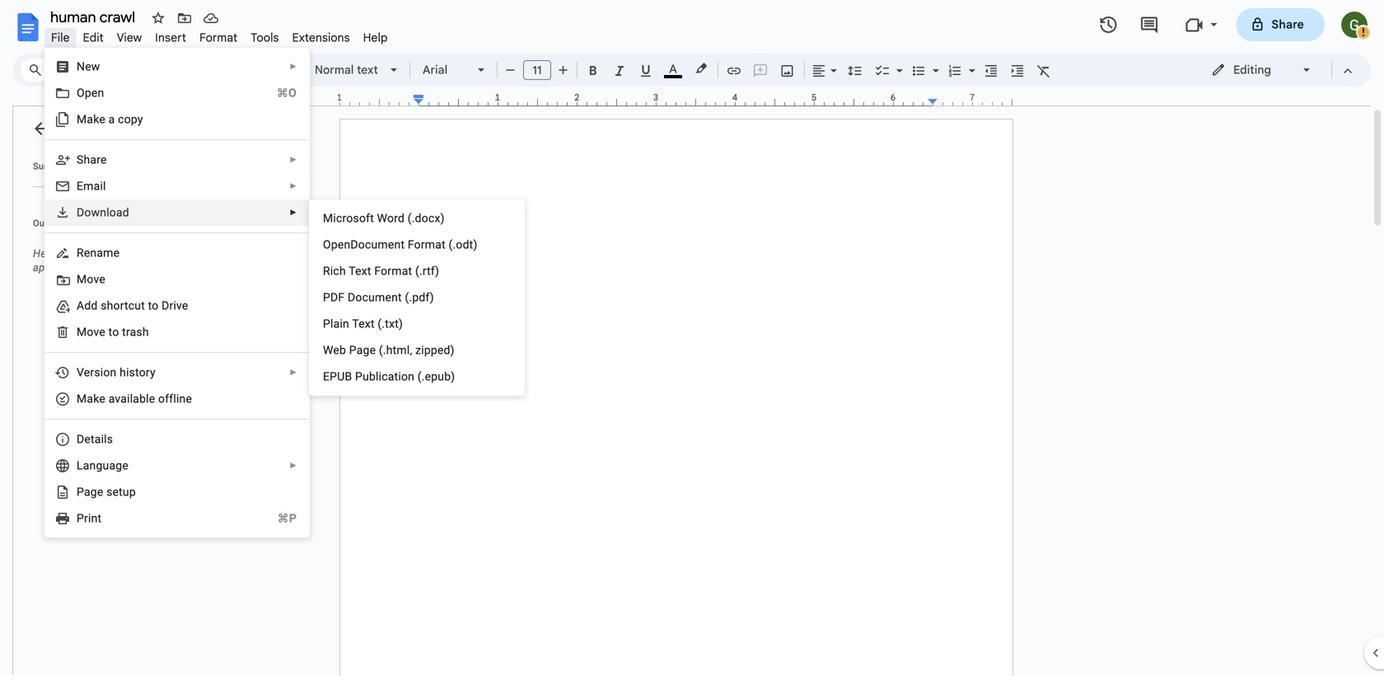 Task type: vqa. For each thing, say whether or not it's contained in the screenshot.


Task type: locate. For each thing, give the bounding box(es) containing it.
0 vertical spatial r
[[77, 246, 84, 260]]

web
[[323, 343, 346, 357]]

e down web
[[323, 370, 330, 383]]

e mail
[[77, 179, 106, 193]]

details b element
[[77, 432, 118, 446]]

menu
[[17, 0, 310, 538], [309, 200, 525, 396]]

e right ma
[[99, 392, 106, 406]]

format menu item
[[193, 28, 244, 47]]

s hare
[[77, 153, 107, 167]]

n
[[77, 60, 85, 73]]

ownload
[[84, 206, 129, 219]]

help
[[363, 31, 388, 45]]

3 ► from the top
[[289, 181, 298, 191]]

e down 's'
[[77, 179, 83, 193]]

r left 'text'
[[323, 264, 330, 278]]

s
[[77, 153, 84, 167]]

pen
[[85, 86, 104, 100]]

format up (.rtf)
[[408, 238, 446, 251]]

microsoft word (.doc x )
[[323, 211, 445, 225]]

h
[[386, 343, 393, 357], [120, 366, 126, 379]]

1 horizontal spatial p
[[323, 291, 331, 304]]

add
[[77, 299, 98, 312]]

1 vertical spatial to
[[148, 299, 159, 312]]

menu bar
[[45, 21, 395, 49]]

0 horizontal spatial p
[[77, 512, 84, 525]]

1 vertical spatial e
[[323, 370, 330, 383]]

r up here.
[[77, 246, 84, 260]]

opendocument format (.odt) o element
[[323, 238, 483, 251]]

drive
[[162, 299, 188, 312]]

0 vertical spatial p
[[323, 291, 331, 304]]

0 vertical spatial to
[[122, 247, 132, 260]]

d ownload
[[77, 206, 129, 219]]

tools
[[251, 31, 279, 45]]

d
[[77, 206, 84, 219]]

⌘o
[[277, 86, 297, 100]]

editing button
[[1200, 58, 1325, 82]]

trash
[[122, 325, 149, 339]]

version history h element
[[77, 366, 161, 379]]

add shortcut to drive
[[77, 299, 188, 312]]

line & paragraph spacing image
[[846, 59, 865, 82]]

1 horizontal spatial to
[[148, 299, 159, 312]]

o pen
[[77, 86, 104, 100]]

format down "o pendocument format (.odt)"
[[375, 264, 412, 278]]

ext
[[359, 317, 375, 331]]

menu containing microsoft word (.doc
[[309, 200, 525, 396]]

g
[[90, 485, 97, 499]]

e for mail
[[77, 179, 83, 193]]

0 vertical spatial o
[[77, 86, 85, 100]]

0 horizontal spatial h
[[120, 366, 126, 379]]

o
[[77, 86, 85, 100], [323, 238, 331, 251]]

o for pendocument
[[323, 238, 331, 251]]

n ew
[[77, 60, 100, 73]]

ich
[[330, 264, 346, 278]]

share
[[1272, 17, 1305, 32]]

menu containing n
[[17, 0, 310, 538]]

► for mail
[[289, 181, 298, 191]]

hare
[[84, 153, 107, 167]]

0 vertical spatial e
[[77, 179, 83, 193]]

m ove
[[77, 272, 106, 286]]

1 vertical spatial e
[[97, 485, 103, 499]]

0 horizontal spatial to
[[122, 247, 132, 260]]

x
[[435, 211, 441, 225]]

add shortcut to drive , element
[[77, 299, 193, 312]]

insert
[[155, 31, 186, 45]]

text color image
[[664, 59, 683, 78]]

1 horizontal spatial o
[[323, 238, 331, 251]]

6 ► from the top
[[289, 461, 298, 470]]

make a copy c element
[[77, 113, 148, 126]]

to left the drive
[[148, 299, 159, 312]]

e pub publication (.epub)
[[323, 370, 455, 383]]

► for ew
[[289, 62, 298, 71]]

h up e pub publication (.epub)
[[386, 343, 393, 357]]

(.
[[379, 343, 386, 357]]

highlight color image
[[692, 59, 711, 78]]

1 ► from the top
[[289, 62, 298, 71]]

p down pa
[[77, 512, 84, 525]]

o down n
[[77, 86, 85, 100]]

extensions menu item
[[286, 28, 357, 47]]

p
[[323, 291, 331, 304], [77, 512, 84, 525]]

epub publication (.epub) e element
[[323, 370, 460, 383]]

edit
[[83, 31, 104, 45]]

1 horizontal spatial r
[[323, 264, 330, 278]]

0 vertical spatial h
[[386, 343, 393, 357]]

right margin image
[[929, 93, 1012, 106]]

m
[[77, 272, 87, 286]]

1 vertical spatial r
[[323, 264, 330, 278]]

o up ich
[[323, 238, 331, 251]]

to
[[122, 247, 132, 260], [148, 299, 159, 312]]

make
[[77, 113, 106, 126]]

l anguage
[[77, 459, 129, 472]]

r ich text format (.rtf)
[[323, 264, 440, 278]]

1 horizontal spatial e
[[323, 370, 330, 383]]

1 vertical spatial p
[[77, 512, 84, 525]]

outline
[[33, 218, 62, 228]]

(.doc
[[408, 211, 435, 225]]

istory
[[126, 366, 156, 379]]

word
[[377, 211, 405, 225]]

0 vertical spatial format
[[200, 31, 238, 45]]

►
[[289, 62, 298, 71], [289, 155, 298, 164], [289, 181, 298, 191], [289, 208, 298, 217], [289, 368, 298, 377], [289, 461, 298, 470]]

l
[[77, 459, 83, 472]]

application
[[0, 0, 1385, 676]]

4 ► from the top
[[289, 208, 298, 217]]

p up plain
[[323, 291, 331, 304]]

format left tools menu item
[[200, 31, 238, 45]]

2 vertical spatial format
[[375, 264, 412, 278]]

(.odt)
[[449, 238, 478, 251]]

appear
[[33, 261, 66, 274]]

h right version
[[120, 366, 126, 379]]

► for anguage
[[289, 461, 298, 470]]

normal text
[[315, 63, 378, 77]]

e for g
[[97, 485, 103, 499]]

available
[[109, 392, 155, 406]]

0 horizontal spatial o
[[77, 86, 85, 100]]

pa
[[77, 485, 90, 499]]

1 horizontal spatial h
[[386, 343, 393, 357]]

1 vertical spatial o
[[323, 238, 331, 251]]

left margin image
[[340, 93, 424, 106]]

mode and view toolbar
[[1199, 54, 1362, 87]]

0 horizontal spatial r
[[77, 246, 84, 260]]

pub
[[330, 370, 352, 383]]

format inside menu item
[[200, 31, 238, 45]]

share s element
[[77, 153, 112, 167]]

document
[[348, 291, 402, 304]]

e right pa
[[97, 485, 103, 499]]

p for df
[[323, 291, 331, 304]]

edit menu item
[[76, 28, 110, 47]]

(.epub)
[[418, 370, 455, 383]]

ove
[[87, 272, 106, 286]]

web page (.html, zipped) h element
[[323, 343, 460, 357]]

1
[[337, 92, 342, 103]]

insert menu item
[[149, 28, 193, 47]]

arial
[[423, 63, 448, 77]]

file menu item
[[45, 28, 76, 47]]

0 horizontal spatial e
[[77, 179, 83, 193]]

menu bar banner
[[0, 0, 1385, 676]]

open o element
[[77, 86, 109, 100]]

o for pen
[[77, 86, 85, 100]]

(.txt)
[[378, 317, 403, 331]]

arial option
[[423, 59, 468, 82]]

p for rint
[[77, 512, 84, 525]]

pa g e setup
[[77, 485, 136, 499]]

2 ► from the top
[[289, 155, 298, 164]]

document outline element
[[13, 106, 237, 676]]

plain
[[323, 317, 350, 331]]

move to trash t element
[[77, 325, 154, 339]]

editing
[[1234, 63, 1272, 77]]

rename r element
[[77, 246, 125, 260]]

o
[[112, 325, 119, 339]]

language l element
[[77, 459, 134, 472]]

0 vertical spatial e
[[99, 392, 106, 406]]

Menus field
[[21, 59, 103, 82]]

share button
[[1237, 8, 1326, 41]]

text
[[349, 264, 372, 278]]

menu bar containing file
[[45, 21, 395, 49]]

⌘p element
[[258, 510, 297, 527]]

ename
[[84, 246, 120, 260]]

to left 'the'
[[122, 247, 132, 260]]

version
[[77, 366, 117, 379]]



Task type: describe. For each thing, give the bounding box(es) containing it.
document
[[153, 247, 201, 260]]

plain text (.txt) t element
[[323, 317, 408, 331]]

download d element
[[77, 206, 134, 219]]

(.pdf)
[[405, 291, 434, 304]]

)
[[441, 211, 445, 225]]

summary
[[33, 161, 72, 171]]

tml,
[[393, 343, 413, 357]]

move m element
[[77, 272, 110, 286]]

here.
[[69, 261, 93, 274]]

ew
[[85, 60, 100, 73]]

summary heading
[[33, 160, 72, 173]]

view
[[117, 31, 142, 45]]

df
[[331, 291, 345, 304]]

microsoft word (.docx) x element
[[323, 211, 450, 225]]

Rename text field
[[45, 7, 145, 26]]

1 vertical spatial format
[[408, 238, 446, 251]]

page
[[349, 343, 376, 357]]

plain t ext (.txt)
[[323, 317, 403, 331]]

email e element
[[77, 179, 111, 193]]

insert image image
[[779, 59, 798, 82]]

p df document (.pdf)
[[323, 291, 434, 304]]

ma
[[77, 392, 93, 406]]

(.rtf)
[[415, 264, 440, 278]]

make available offline k element
[[77, 392, 197, 406]]

text
[[357, 63, 378, 77]]

t
[[352, 317, 359, 331]]

pendocument
[[331, 238, 405, 251]]

Font size text field
[[524, 60, 551, 80]]

e for k
[[99, 392, 106, 406]]

menu bar inside the menu bar banner
[[45, 21, 395, 49]]

k
[[93, 392, 99, 406]]

file
[[51, 31, 70, 45]]

shortcut
[[101, 299, 145, 312]]

help menu item
[[357, 28, 395, 47]]

e for pub
[[323, 370, 330, 383]]

c
[[118, 113, 124, 126]]

application containing share
[[0, 0, 1385, 676]]

page setup g element
[[77, 485, 141, 499]]

normal
[[315, 63, 354, 77]]

tools menu item
[[244, 28, 286, 47]]

r for ich
[[323, 264, 330, 278]]

publication
[[355, 370, 415, 383]]

zipped)
[[416, 343, 455, 357]]

move t o trash
[[77, 325, 149, 339]]

ma k e available offline
[[77, 392, 192, 406]]

p rint
[[77, 512, 102, 525]]

Star checkbox
[[147, 7, 170, 30]]

microsoft
[[323, 211, 374, 225]]

t
[[109, 325, 112, 339]]

1 vertical spatial h
[[120, 366, 126, 379]]

to inside the headings you add to the document will appear here.
[[122, 247, 132, 260]]

version h istory
[[77, 366, 156, 379]]

main toolbar
[[102, 0, 1058, 430]]

► for hare
[[289, 155, 298, 164]]

headings
[[33, 247, 79, 260]]

print p element
[[77, 512, 107, 525]]

⌘o element
[[257, 85, 297, 101]]

opy
[[124, 113, 143, 126]]

new n element
[[77, 60, 105, 73]]

setup
[[106, 485, 136, 499]]

make a c opy
[[77, 113, 143, 126]]

offline
[[158, 392, 192, 406]]

headings you add to the document will appear here.
[[33, 247, 220, 274]]

Font size field
[[523, 60, 558, 81]]

view menu item
[[110, 28, 149, 47]]

► for ownload
[[289, 208, 298, 217]]

outline heading
[[13, 217, 237, 240]]

r for ename
[[77, 246, 84, 260]]

a
[[109, 113, 115, 126]]

the
[[135, 247, 150, 260]]

rint
[[84, 512, 102, 525]]

styles list. normal text selected. option
[[315, 59, 381, 82]]

details
[[77, 432, 113, 446]]

extensions
[[292, 31, 350, 45]]

anguage
[[83, 459, 129, 472]]

⌘p
[[278, 512, 297, 525]]

o pendocument format (.odt)
[[323, 238, 478, 251]]

rich text format (.rtf) r element
[[323, 264, 444, 278]]

pdf document (.pdf) p element
[[323, 291, 439, 304]]

you
[[81, 247, 99, 260]]

move
[[77, 325, 106, 339]]

add
[[101, 247, 119, 260]]

5 ► from the top
[[289, 368, 298, 377]]

web page (. h tml, zipped)
[[323, 343, 455, 357]]

will
[[204, 247, 220, 260]]

r ename
[[77, 246, 120, 260]]



